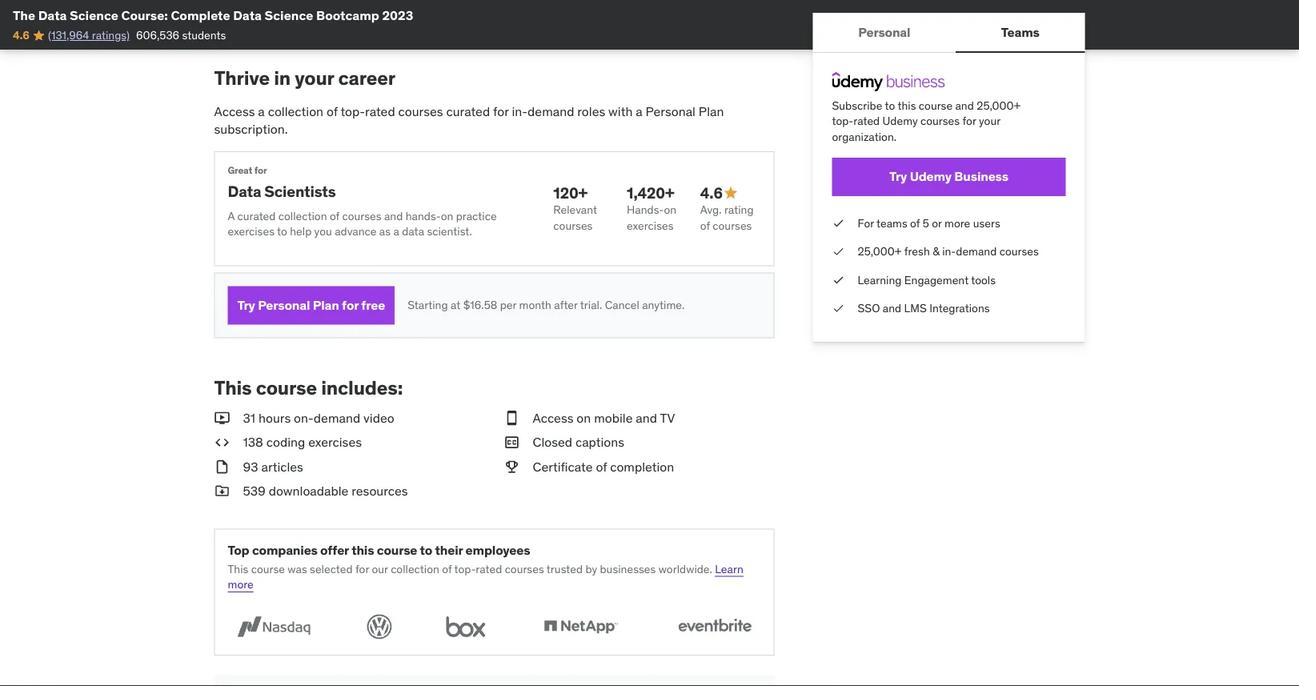 Task type: locate. For each thing, give the bounding box(es) containing it.
0 vertical spatial this
[[898, 98, 917, 113]]

curated
[[446, 103, 490, 120], [237, 209, 276, 223]]

0 vertical spatial collection
[[268, 103, 324, 120]]

this down udemy business image
[[898, 98, 917, 113]]

course down udemy business image
[[919, 98, 953, 113]]

access a collection of top-rated courses curated for in-demand roles with a personal plan subscription.
[[214, 103, 724, 138]]

0 vertical spatial demand
[[528, 103, 575, 120]]

this for this course includes:
[[214, 376, 252, 400]]

bootcamp
[[316, 7, 379, 23]]

0 vertical spatial your
[[295, 66, 334, 90]]

0 vertical spatial small image
[[504, 458, 520, 476]]

exercises down 31 hours on-demand video
[[308, 434, 362, 451]]

1 vertical spatial curated
[[237, 209, 276, 223]]

collection for selected
[[391, 562, 440, 576]]

demand inside the access a collection of top-rated courses curated for in-demand roles with a personal plan subscription.
[[528, 103, 575, 120]]

teams button
[[956, 13, 1086, 51]]

collection down thrive in your career
[[268, 103, 324, 120]]

access inside the access a collection of top-rated courses curated for in-demand roles with a personal plan subscription.
[[214, 103, 255, 120]]

0 horizontal spatial in-
[[512, 103, 528, 120]]

collection up help
[[279, 209, 327, 223]]

93 articles
[[243, 459, 303, 475]]

1 horizontal spatial access
[[533, 410, 574, 426]]

xsmall image left the sso
[[832, 301, 845, 316]]

our
[[372, 562, 388, 576]]

sso
[[858, 301, 880, 316]]

of up the you
[[330, 209, 340, 223]]

or
[[932, 216, 942, 230]]

course inside "subscribe to this course and 25,000+ top‑rated udemy courses for your organization."
[[919, 98, 953, 113]]

0 horizontal spatial 4.6
[[13, 28, 29, 42]]

more right or
[[945, 216, 971, 230]]

xsmall image left learning
[[832, 272, 845, 288]]

0 vertical spatial this
[[214, 376, 252, 400]]

tv
[[660, 410, 675, 426]]

on down 1,420+
[[664, 203, 677, 217]]

ratings)
[[92, 28, 130, 42]]

fresh
[[905, 244, 930, 259]]

0 vertical spatial plan
[[699, 103, 724, 120]]

small image for 539
[[214, 483, 230, 501]]

0 vertical spatial udemy
[[883, 114, 918, 128]]

small image for closed captions
[[504, 434, 520, 452]]

business
[[955, 168, 1009, 185]]

1 vertical spatial small image
[[214, 483, 230, 501]]

2 horizontal spatial demand
[[956, 244, 997, 259]]

0 horizontal spatial access
[[214, 103, 255, 120]]

this up 31 at the left bottom of page
[[214, 376, 252, 400]]

and left tv
[[636, 410, 657, 426]]

of inside great for data scientists a curated collection of courses and hands-on practice exercises to help you advance as a data scientist.
[[330, 209, 340, 223]]

0 horizontal spatial small image
[[214, 483, 230, 501]]

thrive in your career
[[214, 66, 396, 90]]

1 vertical spatial in-
[[943, 244, 956, 259]]

engagement
[[905, 273, 969, 287]]

for inside the access a collection of top-rated courses curated for in-demand roles with a personal plan subscription.
[[493, 103, 509, 120]]

your right in
[[295, 66, 334, 90]]

access up subscription.
[[214, 103, 255, 120]]

of down captions
[[596, 459, 607, 475]]

udemy inside "subscribe to this course and 25,000+ top‑rated udemy courses for your organization."
[[883, 114, 918, 128]]

data
[[402, 225, 424, 239]]

month
[[519, 298, 552, 313]]

great for data scientists a curated collection of courses and hands-on practice exercises to help you advance as a data scientist.
[[228, 164, 497, 239]]

of down thrive in your career
[[327, 103, 338, 120]]

a
[[228, 209, 235, 223]]

0 vertical spatial to
[[885, 98, 896, 113]]

0 horizontal spatial curated
[[237, 209, 276, 223]]

thrive in your career element
[[214, 66, 775, 339]]

1 vertical spatial to
[[277, 225, 287, 239]]

xsmall image
[[290, 5, 303, 18], [832, 244, 845, 259], [832, 272, 845, 288], [832, 301, 845, 316]]

try personal plan for free
[[237, 297, 385, 314]]

try personal plan for free link
[[228, 286, 395, 325]]

a up subscription.
[[258, 103, 265, 120]]

1 vertical spatial 25,000+
[[858, 244, 902, 259]]

certificate of completion
[[533, 459, 674, 475]]

teams
[[877, 216, 908, 230]]

try
[[890, 168, 908, 185], [237, 297, 255, 314]]

25,000+ up learning
[[858, 244, 902, 259]]

the data science course: complete data science bootcamp 2023
[[13, 7, 413, 23]]

0 horizontal spatial a
[[258, 103, 265, 120]]

0 vertical spatial top-
[[341, 103, 365, 120]]

access up closed
[[533, 410, 574, 426]]

0 horizontal spatial science
[[70, 7, 118, 23]]

exercises
[[627, 219, 674, 233], [228, 225, 275, 239], [308, 434, 362, 451]]

rated down the career
[[365, 103, 395, 120]]

exercises down hands-
[[627, 219, 674, 233]]

this
[[898, 98, 917, 113], [352, 542, 374, 559]]

0 vertical spatial 25,000+
[[977, 98, 1021, 113]]

in- left roles
[[512, 103, 528, 120]]

2023
[[382, 7, 413, 23]]

xsmall image for 25,000+
[[832, 244, 845, 259]]

starting
[[408, 298, 448, 313]]

of down "avg."
[[701, 219, 710, 233]]

access on mobile and tv
[[533, 410, 675, 426]]

top- down their
[[455, 562, 476, 576]]

a right as
[[394, 225, 399, 239]]

try inside 'thrive in your career' element
[[237, 297, 255, 314]]

1 horizontal spatial try
[[890, 168, 908, 185]]

1 vertical spatial plan
[[313, 297, 339, 314]]

in- right &
[[943, 244, 956, 259]]

2 vertical spatial personal
[[258, 297, 310, 314]]

rating
[[725, 203, 754, 217]]

25,000+ inside "subscribe to this course and 25,000+ top‑rated udemy courses for your organization."
[[977, 98, 1021, 113]]

udemy up for teams of 5 or more users
[[910, 168, 952, 185]]

0 vertical spatial curated
[[446, 103, 490, 120]]

1 horizontal spatial science
[[265, 7, 313, 23]]

2 vertical spatial demand
[[314, 410, 361, 426]]

0 horizontal spatial personal
[[258, 297, 310, 314]]

personal up udemy business image
[[859, 24, 911, 40]]

0 horizontal spatial top-
[[341, 103, 365, 120]]

practice
[[456, 209, 497, 223]]

science up (131,964 ratings)
[[70, 7, 118, 23]]

4.6 down the on the left top of the page
[[13, 28, 29, 42]]

for
[[493, 103, 509, 120], [963, 114, 977, 128], [254, 164, 267, 177], [342, 297, 359, 314], [356, 562, 369, 576]]

$16.58
[[463, 298, 498, 313]]

to
[[885, 98, 896, 113], [277, 225, 287, 239], [420, 542, 433, 559]]

xsmall image down xsmall icon
[[832, 244, 845, 259]]

2 vertical spatial collection
[[391, 562, 440, 576]]

31
[[243, 410, 256, 426]]

to left help
[[277, 225, 287, 239]]

small image
[[504, 458, 520, 476], [214, 483, 230, 501]]

0 vertical spatial access
[[214, 103, 255, 120]]

2 horizontal spatial personal
[[859, 24, 911, 40]]

includes:
[[321, 376, 403, 400]]

138 coding exercises
[[243, 434, 362, 451]]

0 horizontal spatial on
[[441, 209, 454, 223]]

users
[[974, 216, 1001, 230]]

exercises inside 1,420+ hands-on exercises
[[627, 219, 674, 233]]

help
[[290, 225, 312, 239]]

1 horizontal spatial personal
[[646, 103, 696, 120]]

of down their
[[442, 562, 452, 576]]

2 horizontal spatial on
[[664, 203, 677, 217]]

and up as
[[384, 209, 403, 223]]

closed
[[533, 434, 573, 451]]

with
[[609, 103, 633, 120]]

lms
[[905, 301, 927, 316]]

this down top at left bottom
[[228, 562, 249, 576]]

of inside avg. rating of courses
[[701, 219, 710, 233]]

1 vertical spatial collection
[[279, 209, 327, 223]]

rated down employees
[[476, 562, 502, 576]]

courses inside "subscribe to this course and 25,000+ top‑rated udemy courses for your organization."
[[921, 114, 960, 128]]

1 horizontal spatial your
[[979, 114, 1001, 128]]

2 horizontal spatial to
[[885, 98, 896, 113]]

1 horizontal spatial rated
[[476, 562, 502, 576]]

4.6 up "avg."
[[701, 183, 723, 203]]

at
[[451, 298, 461, 313]]

your inside "subscribe to this course and 25,000+ top‑rated udemy courses for your organization."
[[979, 114, 1001, 128]]

1 horizontal spatial a
[[394, 225, 399, 239]]

1 horizontal spatial demand
[[528, 103, 575, 120]]

0 horizontal spatial rated
[[365, 103, 395, 120]]

to down udemy business image
[[885, 98, 896, 113]]

on up closed captions
[[577, 410, 591, 426]]

small image left 539
[[214, 483, 230, 501]]

1 horizontal spatial 25,000+
[[977, 98, 1021, 113]]

a right with
[[636, 103, 643, 120]]

free
[[361, 297, 385, 314]]

top‑rated
[[832, 114, 880, 128]]

roles
[[578, 103, 606, 120]]

1 vertical spatial access
[[533, 410, 574, 426]]

plan
[[699, 103, 724, 120], [313, 297, 339, 314]]

539 downloadable resources
[[243, 483, 408, 500]]

1 horizontal spatial small image
[[504, 458, 520, 476]]

certificate
[[533, 459, 593, 475]]

scientist.
[[427, 225, 472, 239]]

small image
[[723, 185, 739, 201], [214, 410, 230, 428], [504, 410, 520, 428], [214, 434, 230, 452], [504, 434, 520, 452], [214, 458, 230, 476]]

0 vertical spatial personal
[[859, 24, 911, 40]]

box image
[[439, 612, 493, 643]]

and
[[956, 98, 974, 113], [384, 209, 403, 223], [883, 301, 902, 316], [636, 410, 657, 426]]

course:
[[121, 7, 168, 23]]

avg. rating of courses
[[701, 203, 754, 233]]

1 vertical spatial try
[[237, 297, 255, 314]]

small image for access on mobile and tv
[[504, 410, 520, 428]]

collection right our
[[391, 562, 440, 576]]

to inside "subscribe to this course and 25,000+ top‑rated udemy courses for your organization."
[[885, 98, 896, 113]]

this course was selected for our collection of top-rated courses trusted by businesses worldwide.
[[228, 562, 713, 576]]

top- inside the access a collection of top-rated courses curated for in-demand roles with a personal plan subscription.
[[341, 103, 365, 120]]

for teams of 5 or more users
[[858, 216, 1001, 230]]

0 horizontal spatial demand
[[314, 410, 361, 426]]

xsmall image
[[832, 215, 845, 231]]

0 horizontal spatial more
[[228, 578, 254, 592]]

on-
[[294, 410, 314, 426]]

1 vertical spatial this
[[352, 542, 374, 559]]

1 horizontal spatial curated
[[446, 103, 490, 120]]

2 horizontal spatial exercises
[[627, 219, 674, 233]]

small image left "certificate"
[[504, 458, 520, 476]]

your up business
[[979, 114, 1001, 128]]

on inside great for data scientists a curated collection of courses and hands-on practice exercises to help you advance as a data scientist.
[[441, 209, 454, 223]]

try udemy business link
[[832, 158, 1066, 196]]

0 vertical spatial rated
[[365, 103, 395, 120]]

to left their
[[420, 542, 433, 559]]

0 horizontal spatial plan
[[313, 297, 339, 314]]

netapp image
[[535, 612, 627, 643]]

1 horizontal spatial top-
[[455, 562, 476, 576]]

collection inside the access a collection of top-rated courses curated for in-demand roles with a personal plan subscription.
[[268, 103, 324, 120]]

collection inside great for data scientists a curated collection of courses and hands-on practice exercises to help you advance as a data scientist.
[[279, 209, 327, 223]]

your
[[295, 66, 334, 90], [979, 114, 1001, 128]]

try for try udemy business
[[890, 168, 908, 185]]

1 horizontal spatial plan
[[699, 103, 724, 120]]

1 vertical spatial demand
[[956, 244, 997, 259]]

demand up tools at the top right
[[956, 244, 997, 259]]

0 vertical spatial try
[[890, 168, 908, 185]]

per
[[500, 298, 517, 313]]

tab list
[[813, 13, 1086, 53]]

0 horizontal spatial try
[[237, 297, 255, 314]]

xsmall image right less
[[290, 5, 303, 18]]

0 horizontal spatial your
[[295, 66, 334, 90]]

on up scientist.
[[441, 209, 454, 223]]

1 horizontal spatial exercises
[[308, 434, 362, 451]]

more
[[945, 216, 971, 230], [228, 578, 254, 592]]

this up our
[[352, 542, 374, 559]]

25,000+ up business
[[977, 98, 1021, 113]]

science right show at the left of the page
[[265, 7, 313, 23]]

data
[[38, 7, 67, 23], [233, 7, 262, 23], [228, 182, 261, 202]]

small image for certificate
[[504, 458, 520, 476]]

data down "great"
[[228, 182, 261, 202]]

and inside great for data scientists a curated collection of courses and hands-on practice exercises to help you advance as a data scientist.
[[384, 209, 403, 223]]

exercises down a
[[228, 225, 275, 239]]

1 horizontal spatial more
[[945, 216, 971, 230]]

personal right with
[[646, 103, 696, 120]]

demand down includes:
[[314, 410, 361, 426]]

learning
[[858, 273, 902, 287]]

0 horizontal spatial to
[[277, 225, 287, 239]]

subscribe
[[832, 98, 883, 113]]

606,536
[[136, 28, 179, 42]]

1 horizontal spatial to
[[420, 542, 433, 559]]

and up try udemy business
[[956, 98, 974, 113]]

1 vertical spatial personal
[[646, 103, 696, 120]]

1 vertical spatial your
[[979, 114, 1001, 128]]

employees
[[466, 542, 530, 559]]

you
[[314, 225, 332, 239]]

closed captions
[[533, 434, 625, 451]]

1 vertical spatial more
[[228, 578, 254, 592]]

udemy up organization.
[[883, 114, 918, 128]]

demand left roles
[[528, 103, 575, 120]]

0 vertical spatial in-
[[512, 103, 528, 120]]

top- down the career
[[341, 103, 365, 120]]

more down top at left bottom
[[228, 578, 254, 592]]

great
[[228, 164, 252, 177]]

1 vertical spatial this
[[228, 562, 249, 576]]

in-
[[512, 103, 528, 120], [943, 244, 956, 259]]

personal down help
[[258, 297, 310, 314]]

1 vertical spatial 4.6
[[701, 183, 723, 203]]

0 horizontal spatial exercises
[[228, 225, 275, 239]]

1 horizontal spatial 4.6
[[701, 183, 723, 203]]

on
[[664, 203, 677, 217], [441, 209, 454, 223], [577, 410, 591, 426]]

1 horizontal spatial this
[[898, 98, 917, 113]]

for
[[858, 216, 874, 230]]

top-
[[341, 103, 365, 120], [455, 562, 476, 576]]



Task type: describe. For each thing, give the bounding box(es) containing it.
curated inside great for data scientists a curated collection of courses and hands-on practice exercises to help you advance as a data scientist.
[[237, 209, 276, 223]]

less
[[266, 4, 287, 19]]

&
[[933, 244, 940, 259]]

completion
[[610, 459, 674, 475]]

0 horizontal spatial this
[[352, 542, 374, 559]]

organization.
[[832, 129, 897, 144]]

subscribe to this course and 25,000+ top‑rated udemy courses for your organization.
[[832, 98, 1021, 144]]

courses inside 120+ relevant courses
[[554, 219, 593, 233]]

advance
[[335, 225, 377, 239]]

avg.
[[701, 203, 722, 217]]

eventbrite image
[[669, 612, 761, 643]]

trusted
[[547, 562, 583, 576]]

2 horizontal spatial a
[[636, 103, 643, 120]]

on inside 1,420+ hands-on exercises
[[664, 203, 677, 217]]

606,536 students
[[136, 28, 226, 42]]

volkswagen image
[[362, 612, 397, 643]]

1,420+
[[627, 183, 675, 203]]

(131,964 ratings)
[[48, 28, 130, 42]]

for inside "subscribe to this course and 25,000+ top‑rated udemy courses for your organization."
[[963, 114, 977, 128]]

anytime.
[[642, 298, 685, 313]]

this inside "subscribe to this course and 25,000+ top‑rated udemy courses for your organization."
[[898, 98, 917, 113]]

offer
[[320, 542, 349, 559]]

xsmall image for sso
[[832, 301, 845, 316]]

was
[[288, 562, 307, 576]]

2 vertical spatial to
[[420, 542, 433, 559]]

starting at $16.58 per month after trial. cancel anytime.
[[408, 298, 685, 313]]

5
[[923, 216, 930, 230]]

curated inside the access a collection of top-rated courses curated for in-demand roles with a personal plan subscription.
[[446, 103, 490, 120]]

1 vertical spatial rated
[[476, 562, 502, 576]]

trial.
[[580, 298, 602, 313]]

120+
[[554, 183, 588, 203]]

course down companies
[[251, 562, 285, 576]]

539
[[243, 483, 266, 500]]

data up (131,964 on the left of page
[[38, 7, 67, 23]]

downloadable
[[269, 483, 349, 500]]

xsmall image for learning
[[832, 272, 845, 288]]

top
[[228, 542, 249, 559]]

video
[[364, 410, 395, 426]]

subscription.
[[214, 121, 288, 138]]

for inside great for data scientists a curated collection of courses and hands-on practice exercises to help you advance as a data scientist.
[[254, 164, 267, 177]]

courses inside great for data scientists a curated collection of courses and hands-on practice exercises to help you advance as a data scientist.
[[342, 209, 382, 223]]

course up hours
[[256, 376, 317, 400]]

and inside "subscribe to this course and 25,000+ top‑rated udemy courses for your organization."
[[956, 98, 974, 113]]

93
[[243, 459, 258, 475]]

personal button
[[813, 13, 956, 51]]

try udemy business
[[890, 168, 1009, 185]]

1,420+ hands-on exercises
[[627, 183, 677, 233]]

hands-
[[627, 203, 664, 217]]

top companies offer this course to their employees
[[228, 542, 530, 559]]

and right the sso
[[883, 301, 902, 316]]

in
[[274, 66, 291, 90]]

more inside learn more
[[228, 578, 254, 592]]

data left less
[[233, 7, 262, 23]]

career
[[338, 66, 396, 90]]

learn
[[715, 562, 744, 576]]

1 horizontal spatial in-
[[943, 244, 956, 259]]

data inside great for data scientists a curated collection of courses and hands-on practice exercises to help you advance as a data scientist.
[[228, 182, 261, 202]]

show
[[234, 4, 264, 19]]

0 vertical spatial more
[[945, 216, 971, 230]]

udemy business image
[[832, 72, 945, 91]]

nasdaq image
[[228, 612, 320, 643]]

collection for scientists
[[279, 209, 327, 223]]

resources
[[352, 483, 408, 500]]

this for this course was selected for our collection of top-rated courses trusted by businesses worldwide.
[[228, 562, 249, 576]]

25,000+ fresh & in-demand courses
[[858, 244, 1039, 259]]

(131,964
[[48, 28, 89, 42]]

1 science from the left
[[70, 7, 118, 23]]

relevant
[[554, 203, 597, 217]]

small image for 138 coding exercises
[[214, 434, 230, 452]]

access for access a collection of top-rated courses curated for in-demand roles with a personal plan subscription.
[[214, 103, 255, 120]]

1 horizontal spatial on
[[577, 410, 591, 426]]

of inside the access a collection of top-rated courses curated for in-demand roles with a personal plan subscription.
[[327, 103, 338, 120]]

the
[[13, 7, 35, 23]]

hands-
[[406, 209, 441, 223]]

courses inside avg. rating of courses
[[713, 219, 752, 233]]

coding
[[266, 434, 305, 451]]

courses inside the access a collection of top-rated courses curated for in-demand roles with a personal plan subscription.
[[398, 103, 443, 120]]

small image for 93 articles
[[214, 458, 230, 476]]

teams
[[1002, 24, 1040, 40]]

as
[[379, 225, 391, 239]]

access for access on mobile and tv
[[533, 410, 574, 426]]

tools
[[972, 273, 996, 287]]

this course includes:
[[214, 376, 403, 400]]

2 science from the left
[[265, 7, 313, 23]]

small image inside 'thrive in your career' element
[[723, 185, 739, 201]]

try for try personal plan for free
[[237, 297, 255, 314]]

rated inside the access a collection of top-rated courses curated for in-demand roles with a personal plan subscription.
[[365, 103, 395, 120]]

scientists
[[265, 182, 336, 202]]

to inside great for data scientists a curated collection of courses and hands-on practice exercises to help you advance as a data scientist.
[[277, 225, 287, 239]]

31 hours on-demand video
[[243, 410, 395, 426]]

a inside great for data scientists a curated collection of courses and hands-on practice exercises to help you advance as a data scientist.
[[394, 225, 399, 239]]

students
[[182, 28, 226, 42]]

complete
[[171, 7, 230, 23]]

xsmall image inside show less button
[[290, 5, 303, 18]]

their
[[435, 542, 463, 559]]

4.6 inside 'thrive in your career' element
[[701, 183, 723, 203]]

personal inside the access a collection of top-rated courses curated for in-demand roles with a personal plan subscription.
[[646, 103, 696, 120]]

exercises inside great for data scientists a curated collection of courses and hands-on practice exercises to help you advance as a data scientist.
[[228, 225, 275, 239]]

sso and lms integrations
[[858, 301, 990, 316]]

data scientists link
[[228, 182, 336, 202]]

personal inside button
[[859, 24, 911, 40]]

thrive
[[214, 66, 270, 90]]

learning engagement tools
[[858, 273, 996, 287]]

0 vertical spatial 4.6
[[13, 28, 29, 42]]

cancel
[[605, 298, 640, 313]]

learn more
[[228, 562, 744, 592]]

120+ relevant courses
[[554, 183, 597, 233]]

companies
[[252, 542, 318, 559]]

articles
[[261, 459, 303, 475]]

show less button
[[234, 0, 303, 28]]

0 horizontal spatial 25,000+
[[858, 244, 902, 259]]

in- inside the access a collection of top-rated courses curated for in-demand roles with a personal plan subscription.
[[512, 103, 528, 120]]

show less
[[234, 4, 287, 19]]

course up our
[[377, 542, 417, 559]]

tab list containing personal
[[813, 13, 1086, 53]]

worldwide.
[[659, 562, 713, 576]]

learn more link
[[228, 562, 744, 592]]

plan inside the access a collection of top-rated courses curated for in-demand roles with a personal plan subscription.
[[699, 103, 724, 120]]

small image for 31 hours on-demand video
[[214, 410, 230, 428]]

by
[[586, 562, 598, 576]]

1 vertical spatial top-
[[455, 562, 476, 576]]

of left '5'
[[911, 216, 920, 230]]

1 vertical spatial udemy
[[910, 168, 952, 185]]



Task type: vqa. For each thing, say whether or not it's contained in the screenshot.
the lifetime on the right top of the page
no



